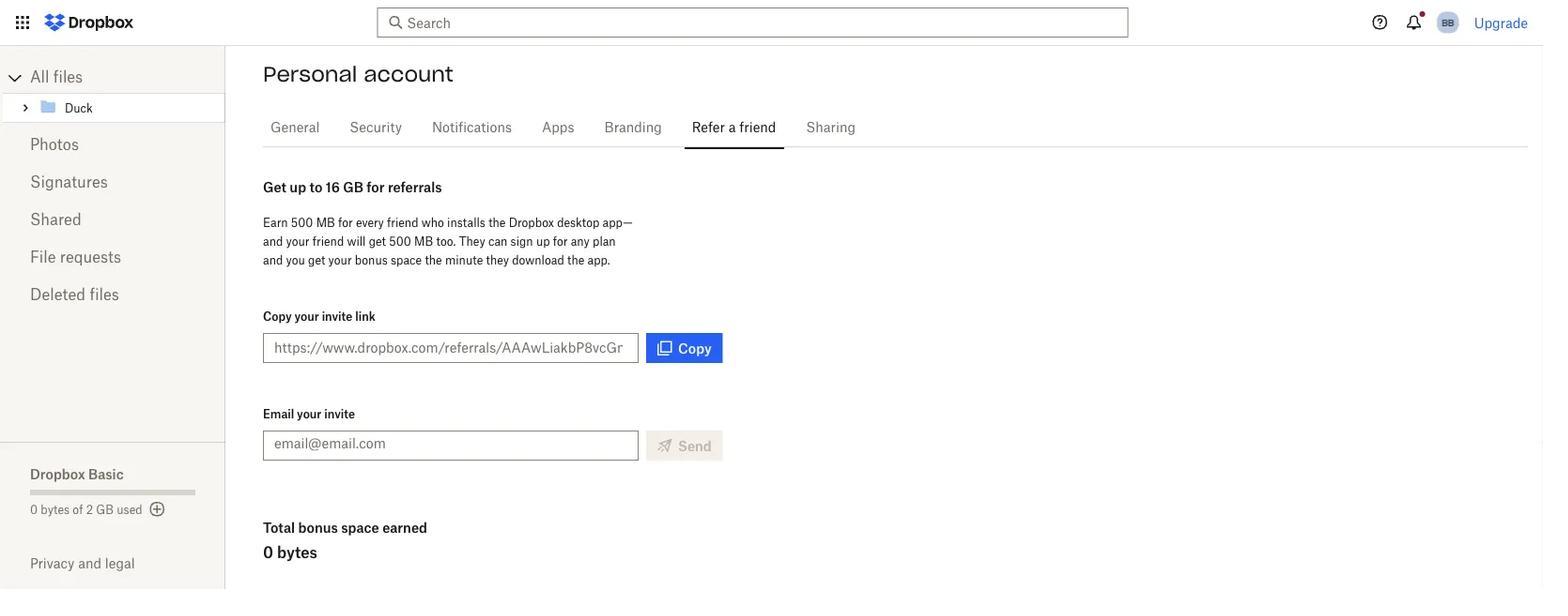 Task type: vqa. For each thing, say whether or not it's contained in the screenshot.
The to the left
yes



Task type: describe. For each thing, give the bounding box(es) containing it.
all
[[30, 70, 49, 85]]

Email your invite text field
[[274, 433, 627, 454]]

security tab
[[342, 105, 410, 150]]

personal account
[[263, 61, 453, 87]]

up inside the earn 500 mb for every friend who installs the dropbox desktop app— and your friend will get 500 mb too. they can sign up for any plan and you get your bonus space the minute they download the app.
[[536, 234, 550, 248]]

every
[[356, 216, 384, 230]]

to
[[309, 179, 322, 195]]

refer
[[692, 121, 725, 134]]

gb for 2
[[96, 505, 114, 517]]

you
[[286, 253, 305, 267]]

used
[[117, 505, 142, 517]]

files for all files
[[53, 70, 83, 85]]

1 vertical spatial dropbox
[[30, 466, 85, 482]]

will
[[347, 234, 366, 248]]

installs
[[447, 216, 485, 230]]

2 vertical spatial friend
[[313, 234, 344, 248]]

earned
[[382, 520, 427, 536]]

bb
[[1442, 16, 1454, 28]]

your down you
[[294, 309, 319, 324]]

0 horizontal spatial bytes
[[41, 505, 70, 517]]

2
[[86, 505, 93, 517]]

bytes inside total bonus space earned 0 bytes
[[277, 544, 317, 562]]

download
[[512, 253, 564, 267]]

too.
[[436, 234, 456, 248]]

earn 500 mb for every friend who installs the dropbox desktop app— and your friend will get 500 mb too. they can sign up for any plan and you get your bonus space the minute they download the app.
[[263, 216, 633, 267]]

1 vertical spatial and
[[263, 253, 283, 267]]

invite for copy your invite link
[[322, 309, 352, 324]]

gb for 16
[[343, 179, 363, 195]]

file
[[30, 251, 56, 266]]

security
[[350, 121, 402, 134]]

0 horizontal spatial the
[[425, 253, 442, 267]]

space inside total bonus space earned 0 bytes
[[341, 520, 379, 536]]

tab list containing general
[[263, 102, 1528, 150]]

who
[[421, 216, 444, 230]]

app—
[[603, 216, 633, 230]]

link
[[355, 309, 375, 324]]

your right email
[[297, 407, 322, 421]]

general tab
[[263, 105, 327, 150]]

0 horizontal spatial 0
[[30, 505, 38, 517]]

email
[[263, 407, 294, 421]]

bb button
[[1433, 8, 1463, 38]]

Search text field
[[407, 12, 1093, 33]]

1 horizontal spatial friend
[[387, 216, 418, 230]]

shared
[[30, 213, 81, 228]]

copy for copy
[[678, 340, 712, 356]]

any
[[571, 234, 590, 248]]

your down the will
[[328, 253, 352, 267]]

dropbox logo - go to the homepage image
[[38, 8, 140, 38]]

file requests
[[30, 251, 121, 266]]

they
[[459, 234, 485, 248]]

2 horizontal spatial for
[[553, 234, 568, 248]]

all files tree
[[3, 63, 225, 123]]

they
[[486, 253, 509, 267]]

privacy
[[30, 556, 75, 572]]

signatures link
[[30, 164, 195, 202]]

refer a friend tab
[[684, 105, 784, 150]]

all files link
[[30, 63, 225, 93]]

get more space image
[[146, 499, 169, 521]]



Task type: locate. For each thing, give the bounding box(es) containing it.
0 vertical spatial 500
[[291, 216, 313, 230]]

friend right a
[[739, 121, 776, 134]]

space
[[391, 253, 422, 267], [341, 520, 379, 536]]

your up you
[[286, 234, 309, 248]]

files for deleted files
[[90, 288, 119, 303]]

1 horizontal spatial bytes
[[277, 544, 317, 562]]

all files
[[30, 70, 83, 85]]

2 vertical spatial and
[[78, 556, 101, 572]]

1 horizontal spatial gb
[[343, 179, 363, 195]]

0 horizontal spatial files
[[53, 70, 83, 85]]

dropbox up the "of"
[[30, 466, 85, 482]]

copy for copy your invite link
[[263, 309, 292, 324]]

1 vertical spatial mb
[[414, 234, 433, 248]]

notifications
[[432, 121, 512, 134]]

0 down total
[[263, 544, 273, 562]]

1 horizontal spatial copy
[[678, 340, 712, 356]]

0 vertical spatial space
[[391, 253, 422, 267]]

2 vertical spatial for
[[553, 234, 568, 248]]

1 horizontal spatial dropbox
[[509, 216, 554, 230]]

deleted files
[[30, 288, 119, 303]]

copy inside button
[[678, 340, 712, 356]]

duck link
[[39, 97, 222, 119]]

1 vertical spatial up
[[536, 234, 550, 248]]

for up every at the left of the page
[[367, 179, 385, 195]]

1 horizontal spatial up
[[536, 234, 550, 248]]

0 horizontal spatial bonus
[[298, 520, 338, 536]]

0
[[30, 505, 38, 517], [263, 544, 273, 562]]

personal
[[263, 61, 357, 87]]

dropbox
[[509, 216, 554, 230], [30, 466, 85, 482]]

1 horizontal spatial space
[[391, 253, 422, 267]]

bonus
[[355, 253, 388, 267], [298, 520, 338, 536]]

notifications tab
[[425, 105, 519, 150]]

space down who
[[391, 253, 422, 267]]

up left to
[[290, 179, 306, 195]]

general
[[270, 121, 320, 134]]

refer a friend
[[692, 121, 776, 134]]

legal
[[105, 556, 135, 572]]

signatures
[[30, 176, 108, 191]]

space left earned
[[341, 520, 379, 536]]

None text field
[[274, 337, 623, 358]]

files down file requests link
[[90, 288, 119, 303]]

1 horizontal spatial mb
[[414, 234, 433, 248]]

of
[[73, 505, 83, 517]]

bonus inside the earn 500 mb for every friend who installs the dropbox desktop app— and your friend will get 500 mb too. they can sign up for any plan and you get your bonus space the minute they download the app.
[[355, 253, 388, 267]]

get
[[263, 179, 286, 195]]

the down too.
[[425, 253, 442, 267]]

upgrade link
[[1474, 15, 1528, 31]]

0 vertical spatial invite
[[322, 309, 352, 324]]

photos link
[[30, 127, 195, 164]]

gb right 2
[[96, 505, 114, 517]]

your
[[286, 234, 309, 248], [328, 253, 352, 267], [294, 309, 319, 324], [297, 407, 322, 421]]

desktop
[[557, 216, 600, 230]]

1 vertical spatial invite
[[324, 407, 355, 421]]

referrals
[[388, 179, 442, 195]]

dropbox up sign
[[509, 216, 554, 230]]

500 right the will
[[389, 234, 411, 248]]

0 horizontal spatial dropbox
[[30, 466, 85, 482]]

global header element
[[0, 0, 1543, 46]]

500 right earn
[[291, 216, 313, 230]]

0 horizontal spatial gb
[[96, 505, 114, 517]]

up up download
[[536, 234, 550, 248]]

2 horizontal spatial the
[[567, 253, 584, 267]]

0 horizontal spatial up
[[290, 179, 306, 195]]

1 horizontal spatial for
[[367, 179, 385, 195]]

copy
[[263, 309, 292, 324], [678, 340, 712, 356]]

dropbox inside the earn 500 mb for every friend who installs the dropbox desktop app— and your friend will get 500 mb too. they can sign up for any plan and you get your bonus space the minute they download the app.
[[509, 216, 554, 230]]

for left any
[[553, 234, 568, 248]]

0 vertical spatial copy
[[263, 309, 292, 324]]

gb
[[343, 179, 363, 195], [96, 505, 114, 517]]

gb right 16
[[343, 179, 363, 195]]

files inside tree
[[53, 70, 83, 85]]

1 horizontal spatial files
[[90, 288, 119, 303]]

and left you
[[263, 253, 283, 267]]

2 horizontal spatial friend
[[739, 121, 776, 134]]

files
[[53, 70, 83, 85], [90, 288, 119, 303]]

1 vertical spatial gb
[[96, 505, 114, 517]]

friend left the will
[[313, 234, 344, 248]]

upgrade
[[1474, 15, 1528, 31]]

sign
[[511, 234, 533, 248]]

copy button
[[646, 333, 723, 363]]

duck
[[65, 103, 93, 115]]

for
[[367, 179, 385, 195], [338, 216, 353, 230], [553, 234, 568, 248]]

get up to 16 gb for referrals
[[263, 179, 442, 195]]

1 vertical spatial 0
[[263, 544, 273, 562]]

500
[[291, 216, 313, 230], [389, 234, 411, 248]]

0 vertical spatial 0
[[30, 505, 38, 517]]

invite right email
[[324, 407, 355, 421]]

mb
[[316, 216, 335, 230], [414, 234, 433, 248]]

plan
[[593, 234, 616, 248]]

0 horizontal spatial space
[[341, 520, 379, 536]]

and left legal
[[78, 556, 101, 572]]

1 horizontal spatial the
[[489, 216, 506, 230]]

requests
[[60, 251, 121, 266]]

0 horizontal spatial get
[[308, 253, 325, 267]]

copy your invite link
[[263, 309, 375, 324]]

bonus inside total bonus space earned 0 bytes
[[298, 520, 338, 536]]

can
[[488, 234, 507, 248]]

friend
[[739, 121, 776, 134], [387, 216, 418, 230], [313, 234, 344, 248]]

invite for email your invite
[[324, 407, 355, 421]]

0 horizontal spatial for
[[338, 216, 353, 230]]

1 vertical spatial for
[[338, 216, 353, 230]]

tab list
[[263, 102, 1528, 150]]

the up can
[[489, 216, 506, 230]]

get right you
[[308, 253, 325, 267]]

0 vertical spatial dropbox
[[509, 216, 554, 230]]

bonus down the will
[[355, 253, 388, 267]]

1 vertical spatial friend
[[387, 216, 418, 230]]

photos
[[30, 138, 79, 153]]

0 vertical spatial for
[[367, 179, 385, 195]]

0 horizontal spatial mb
[[316, 216, 335, 230]]

total
[[263, 520, 295, 536]]

mb down who
[[414, 234, 433, 248]]

0 vertical spatial gb
[[343, 179, 363, 195]]

privacy and legal
[[30, 556, 135, 572]]

get down every at the left of the page
[[369, 234, 386, 248]]

1 horizontal spatial bonus
[[355, 253, 388, 267]]

space inside the earn 500 mb for every friend who installs the dropbox desktop app— and your friend will get 500 mb too. they can sign up for any plan and you get your bonus space the minute they download the app.
[[391, 253, 422, 267]]

earn
[[263, 216, 288, 230]]

bonus right total
[[298, 520, 338, 536]]

shared link
[[30, 202, 195, 239]]

minute
[[445, 253, 483, 267]]

the down any
[[567, 253, 584, 267]]

1 vertical spatial copy
[[678, 340, 712, 356]]

email your invite
[[263, 407, 355, 421]]

bytes left the "of"
[[41, 505, 70, 517]]

16
[[326, 179, 340, 195]]

file requests link
[[30, 239, 195, 277]]

0 vertical spatial up
[[290, 179, 306, 195]]

apps
[[542, 121, 574, 134]]

0 vertical spatial mb
[[316, 216, 335, 230]]

friend inside tab
[[739, 121, 776, 134]]

bytes
[[41, 505, 70, 517], [277, 544, 317, 562]]

1 horizontal spatial get
[[369, 234, 386, 248]]

sharing
[[806, 121, 856, 134]]

0 bytes of 2 gb used
[[30, 505, 142, 517]]

0 inside total bonus space earned 0 bytes
[[263, 544, 273, 562]]

0 vertical spatial bytes
[[41, 505, 70, 517]]

and down earn
[[263, 234, 283, 248]]

basic
[[88, 466, 124, 482]]

1 vertical spatial files
[[90, 288, 119, 303]]

app.
[[588, 253, 610, 267]]

0 horizontal spatial copy
[[263, 309, 292, 324]]

0 vertical spatial and
[[263, 234, 283, 248]]

1 vertical spatial get
[[308, 253, 325, 267]]

0 vertical spatial files
[[53, 70, 83, 85]]

get
[[369, 234, 386, 248], [308, 253, 325, 267]]

1 vertical spatial bonus
[[298, 520, 338, 536]]

invite
[[322, 309, 352, 324], [324, 407, 355, 421]]

branding
[[604, 121, 662, 134]]

0 horizontal spatial 500
[[291, 216, 313, 230]]

0 left the "of"
[[30, 505, 38, 517]]

a
[[729, 121, 736, 134]]

sharing tab
[[799, 105, 863, 150]]

0 vertical spatial bonus
[[355, 253, 388, 267]]

1 horizontal spatial 0
[[263, 544, 273, 562]]

the
[[489, 216, 506, 230], [425, 253, 442, 267], [567, 253, 584, 267]]

0 vertical spatial get
[[369, 234, 386, 248]]

0 horizontal spatial friend
[[313, 234, 344, 248]]

dropbox basic
[[30, 466, 124, 482]]

up
[[290, 179, 306, 195], [536, 234, 550, 248]]

1 horizontal spatial 500
[[389, 234, 411, 248]]

1 vertical spatial space
[[341, 520, 379, 536]]

deleted
[[30, 288, 86, 303]]

files right all
[[53, 70, 83, 85]]

1 vertical spatial bytes
[[277, 544, 317, 562]]

branding tab
[[597, 105, 669, 150]]

apps tab
[[534, 105, 582, 150]]

deleted files link
[[30, 277, 195, 315]]

friend left who
[[387, 216, 418, 230]]

1 vertical spatial 500
[[389, 234, 411, 248]]

for up the will
[[338, 216, 353, 230]]

account
[[364, 61, 453, 87]]

0 vertical spatial friend
[[739, 121, 776, 134]]

total bonus space earned 0 bytes
[[263, 520, 427, 562]]

bytes down total
[[277, 544, 317, 562]]

and
[[263, 234, 283, 248], [263, 253, 283, 267], [78, 556, 101, 572]]

privacy and legal link
[[30, 556, 225, 572]]

invite left link
[[322, 309, 352, 324]]

mb down 16
[[316, 216, 335, 230]]



